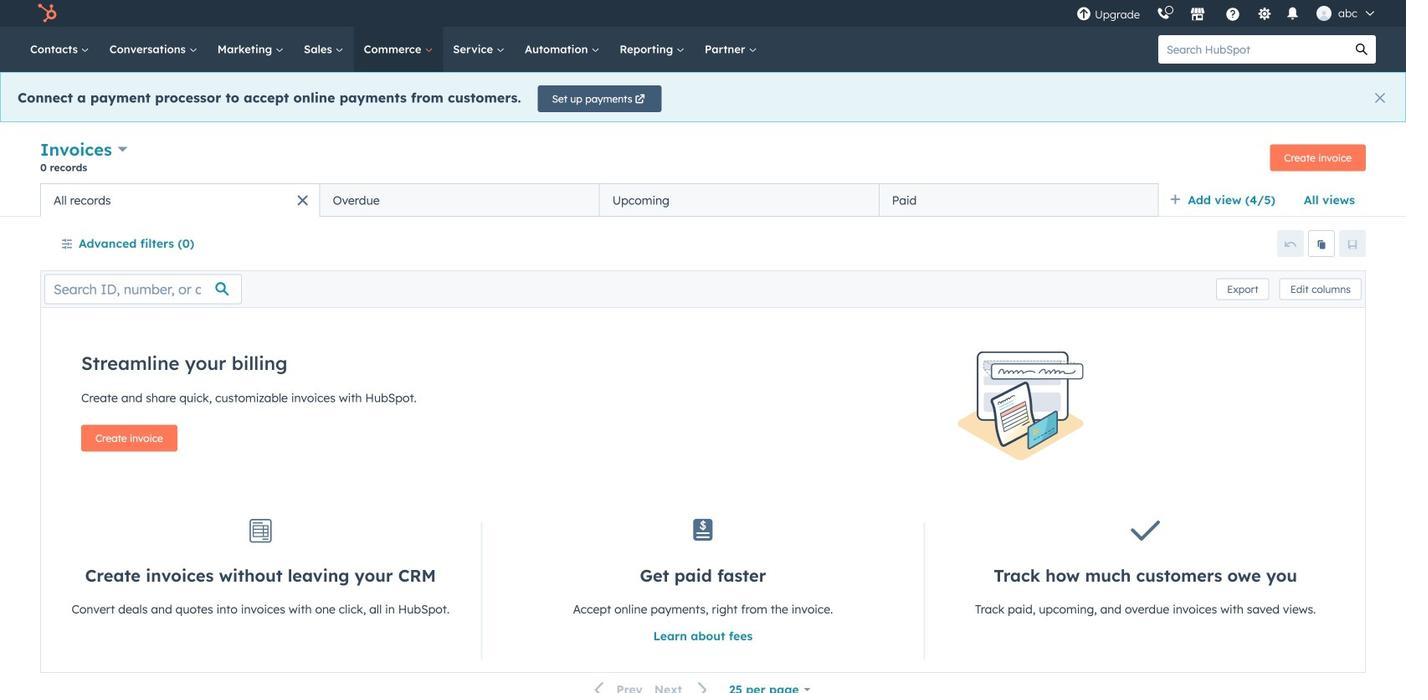 Task type: describe. For each thing, give the bounding box(es) containing it.
marketplaces image
[[1191, 8, 1206, 23]]

garebear orlando image
[[1317, 6, 1332, 21]]

Search HubSpot search field
[[1159, 35, 1348, 64]]



Task type: locate. For each thing, give the bounding box(es) containing it.
close image
[[1376, 93, 1386, 103]]

alert
[[0, 72, 1407, 122]]

banner
[[40, 137, 1366, 183]]

Search ID, number, or amount billed search field
[[44, 274, 242, 304]]

menu
[[1068, 0, 1387, 27]]

pagination navigation
[[585, 679, 718, 693]]



Task type: vqa. For each thing, say whether or not it's contained in the screenshot.
i to the middle
no



